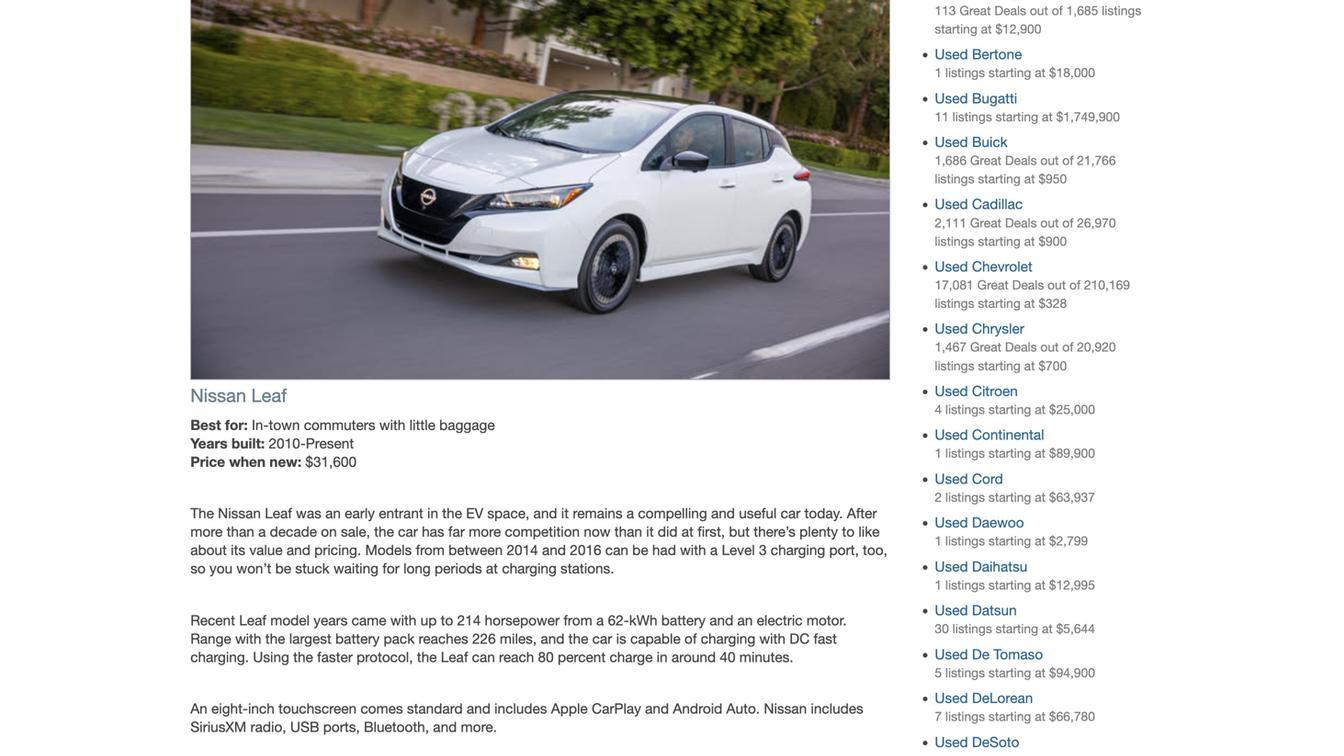 Task type: describe. For each thing, give the bounding box(es) containing it.
used cadillac
[[935, 196, 1023, 213]]

bluetooth,
[[364, 719, 429, 736]]

2016
[[570, 542, 602, 559]]

starting inside 113 great deals out of 1,685 listings starting at
[[935, 21, 978, 36]]

the down reaches
[[417, 649, 437, 666]]

at inside 2,111 great deals out of 26,970 listings starting at
[[1025, 234, 1036, 248]]

listings inside used citroen 4 listings starting at $25,000
[[946, 402, 986, 417]]

baggage
[[440, 417, 495, 433]]

waiting
[[334, 561, 379, 577]]

car inside recent leaf model years came with up to 214 horsepower from a 62-kwh battery and an electric motor. range with the largest battery pack reaches 226 miles, and the car is capable of charging with dc fast charging. using the faster protocol, the leaf can reach 80 percent charge in around 40 minutes.
[[593, 631, 613, 647]]

used for used datsun 30 listings starting at $5,644
[[935, 602, 969, 619]]

reaches
[[419, 631, 469, 647]]

sale,
[[341, 524, 370, 540]]

at inside used citroen 4 listings starting at $25,000
[[1035, 402, 1046, 417]]

214
[[457, 612, 481, 629]]

30
[[935, 622, 949, 636]]

long
[[404, 561, 431, 577]]

out for buick
[[1041, 153, 1059, 168]]

0 horizontal spatial be
[[275, 561, 291, 577]]

1,467 great deals out of 20,920 listings starting at
[[935, 340, 1117, 373]]

great inside 113 great deals out of 1,685 listings starting at
[[960, 3, 992, 18]]

used bertone link
[[935, 46, 1023, 63]]

nissan leaf
[[190, 385, 287, 406]]

built:
[[232, 435, 265, 452]]

at inside used cord 2 listings starting at $63,937
[[1035, 490, 1046, 505]]

used bugatti link
[[935, 90, 1018, 106]]

with inside the nissan leaf was an early entrant in the ev space, and it remains a compelling and useful car today. after more than a decade on sale, the car has far more competition now than it did at first, but there's plenty to like about its value and pricing. models from between 2014 and 2016 can be had with a level 3 charging port, too, so you won't be stuck waiting for long periods at charging stations.
[[680, 542, 707, 559]]

inch
[[248, 701, 275, 717]]

won't
[[237, 561, 272, 577]]

pack
[[384, 631, 415, 647]]

at inside 'used continental 1 listings starting at $89,900'
[[1035, 446, 1046, 461]]

1 for used daihatsu
[[935, 578, 942, 592]]

of for used chevrolet
[[1070, 278, 1081, 292]]

in inside the nissan leaf was an early entrant in the ev space, and it remains a compelling and useful car today. after more than a decade on sale, the car has far more competition now than it did at first, but there's plenty to like about its value and pricing. models from between 2014 and 2016 can be had with a level 3 charging port, too, so you won't be stuck waiting for long periods at charging stations.
[[428, 505, 439, 522]]

1 vertical spatial battery
[[336, 631, 380, 647]]

leaf up in-
[[251, 385, 287, 406]]

chevrolet
[[973, 258, 1033, 275]]

0 vertical spatial car
[[781, 505, 801, 522]]

$900
[[1039, 234, 1068, 248]]

used delorean 7 listings starting at $66,780
[[935, 690, 1096, 724]]

listings inside used datsun 30 listings starting at $5,644
[[953, 622, 993, 636]]

but
[[729, 524, 750, 540]]

capable
[[631, 631, 681, 647]]

an
[[190, 701, 208, 717]]

minutes.
[[740, 649, 794, 666]]

up
[[421, 612, 437, 629]]

1,686
[[935, 153, 967, 168]]

starting inside 1,686 great deals out of 21,766 listings starting at
[[979, 171, 1021, 186]]

at inside used de tomaso 5 listings starting at $94,900
[[1035, 665, 1046, 680]]

electric
[[757, 612, 803, 629]]

best
[[190, 416, 221, 433]]

for
[[383, 561, 400, 577]]

11
[[935, 109, 949, 124]]

used for used continental 1 listings starting at $89,900
[[935, 427, 969, 443]]

little
[[410, 417, 436, 433]]

years
[[314, 612, 348, 629]]

at inside 113 great deals out of 1,685 listings starting at
[[982, 21, 992, 36]]

charging inside recent leaf model years came with up to 214 horsepower from a 62-kwh battery and an electric motor. range with the largest battery pack reaches 226 miles, and the car is capable of charging with dc fast charging. using the faster protocol, the leaf can reach 80 percent charge in around 40 minutes.
[[701, 631, 756, 647]]

largest
[[289, 631, 332, 647]]

a right remains
[[627, 505, 634, 522]]

early
[[345, 505, 375, 522]]

1,467
[[935, 340, 967, 355]]

with up using
[[235, 631, 262, 647]]

the nissan leaf was an early entrant in the ev space, and it remains a compelling and useful car today. after more than a decade on sale, the car has far more competition now than it did at first, but there's plenty to like about its value and pricing. models from between 2014 and 2016 can be had with a level 3 charging port, too, so you won't be stuck waiting for long periods at charging stations.
[[190, 505, 888, 577]]

leaf inside the nissan leaf was an early entrant in the ev space, and it remains a compelling and useful car today. after more than a decade on sale, the car has far more competition now than it did at first, but there's plenty to like about its value and pricing. models from between 2014 and 2016 can be had with a level 3 charging port, too, so you won't be stuck waiting for long periods at charging stations.
[[265, 505, 292, 522]]

great for chevrolet
[[978, 278, 1009, 292]]

used continental link
[[935, 427, 1045, 443]]

2 more from the left
[[469, 524, 501, 540]]

2,111
[[935, 215, 967, 230]]

210,169
[[1085, 278, 1131, 292]]

1 for used continental
[[935, 446, 942, 461]]

and up '80'
[[541, 631, 565, 647]]

more.
[[461, 719, 497, 736]]

$63,937
[[1050, 490, 1096, 505]]

used for used delorean 7 listings starting at $66,780
[[935, 690, 969, 707]]

starting inside 'used bertone 1 listings starting at $18,000'
[[989, 65, 1032, 80]]

starting inside used citroen 4 listings starting at $25,000
[[989, 402, 1032, 417]]

the up percent
[[569, 631, 589, 647]]

used cord link
[[935, 471, 1004, 487]]

and up more.
[[467, 701, 491, 717]]

the up using
[[265, 631, 285, 647]]

dc
[[790, 631, 810, 647]]

used for used chrysler
[[935, 321, 969, 337]]

listings inside 1,467 great deals out of 20,920 listings starting at
[[935, 358, 975, 373]]

$700
[[1039, 358, 1068, 373]]

out inside 113 great deals out of 1,685 listings starting at
[[1030, 3, 1049, 18]]

great for chrysler
[[971, 340, 1002, 355]]

listings inside 'used continental 1 listings starting at $89,900'
[[946, 446, 986, 461]]

113 great deals out of 1,685 listings starting at
[[935, 3, 1142, 36]]

$89,900
[[1050, 446, 1096, 461]]

used chrysler
[[935, 321, 1025, 337]]

its
[[231, 542, 246, 559]]

1 horizontal spatial battery
[[662, 612, 706, 629]]

at inside used daihatsu 1 listings starting at $12,995
[[1035, 578, 1046, 592]]

$5,644
[[1057, 622, 1096, 636]]

used daihatsu 1 listings starting at $12,995
[[935, 558, 1096, 592]]

used de tomaso 5 listings starting at $94,900
[[935, 646, 1096, 680]]

starting inside used daewoo 1 listings starting at $2,799
[[989, 534, 1032, 549]]

plenty
[[800, 524, 839, 540]]

charge
[[610, 649, 653, 666]]

used bertone 1 listings starting at $18,000
[[935, 46, 1096, 80]]

at inside 'used bertone 1 listings starting at $18,000'
[[1035, 65, 1046, 80]]

listings inside used daihatsu 1 listings starting at $12,995
[[946, 578, 986, 592]]

2 horizontal spatial charging
[[771, 542, 826, 559]]

used for used de tomaso 5 listings starting at $94,900
[[935, 646, 969, 663]]

1 for used daewoo
[[935, 534, 942, 549]]

20,920
[[1078, 340, 1117, 355]]

deals for used buick
[[1006, 153, 1038, 168]]

at down the between
[[486, 561, 498, 577]]

1 includes from the left
[[495, 701, 547, 717]]

of for used cadillac
[[1063, 215, 1074, 230]]

useful
[[739, 505, 777, 522]]

out for chrysler
[[1041, 340, 1059, 355]]

price
[[190, 453, 225, 470]]

and down 'competition'
[[542, 542, 566, 559]]

a down first,
[[711, 542, 718, 559]]

1 than from the left
[[227, 524, 254, 540]]

listings inside used daewoo 1 listings starting at $2,799
[[946, 534, 986, 549]]

of inside recent leaf model years came with up to 214 horsepower from a 62-kwh battery and an electric motor. range with the largest battery pack reaches 226 miles, and the car is capable of charging with dc fast charging. using the faster protocol, the leaf can reach 80 percent charge in around 40 minutes.
[[685, 631, 697, 647]]

leaf left model
[[239, 612, 267, 629]]

80
[[538, 649, 554, 666]]

starting inside 1,467 great deals out of 20,920 listings starting at
[[979, 358, 1021, 373]]

motor.
[[807, 612, 847, 629]]

bertone
[[973, 46, 1023, 63]]

starting inside used datsun 30 listings starting at $5,644
[[996, 622, 1039, 636]]

from inside recent leaf model years came with up to 214 horsepower from a 62-kwh battery and an electric motor. range with the largest battery pack reaches 226 miles, and the car is capable of charging with dc fast charging. using the faster protocol, the leaf can reach 80 percent charge in around 40 minutes.
[[564, 612, 593, 629]]

there's
[[754, 524, 796, 540]]

$66,780
[[1050, 709, 1096, 724]]

about
[[190, 542, 227, 559]]

radio,
[[251, 719, 286, 736]]

2 than from the left
[[615, 524, 643, 540]]

ports,
[[323, 719, 360, 736]]

at inside used datsun 30 listings starting at $5,644
[[1042, 622, 1053, 636]]

62-
[[608, 612, 629, 629]]

fast
[[814, 631, 837, 647]]

and up first,
[[712, 505, 735, 522]]

and right carplay
[[645, 701, 669, 717]]

used daihatsu link
[[935, 558, 1028, 575]]

delorean
[[973, 690, 1034, 707]]

out for chevrolet
[[1048, 278, 1067, 292]]

competition
[[505, 524, 580, 540]]

used citroen link
[[935, 383, 1018, 399]]

starting inside 'used continental 1 listings starting at $89,900'
[[989, 446, 1032, 461]]

2
[[935, 490, 942, 505]]

0 horizontal spatial it
[[562, 505, 569, 522]]

used for used daihatsu 1 listings starting at $12,995
[[935, 558, 969, 575]]

nissan inside the nissan leaf was an early entrant in the ev space, and it remains a compelling and useful car today. after more than a decade on sale, the car has far more competition now than it did at first, but there's plenty to like about its value and pricing. models from between 2014 and 2016 can be had with a level 3 charging port, too, so you won't be stuck waiting for long periods at charging stations.
[[218, 505, 261, 522]]

1 horizontal spatial it
[[647, 524, 654, 540]]

1 for used bertone
[[935, 65, 942, 80]]

faster
[[317, 649, 353, 666]]

used for used bertone 1 listings starting at $18,000
[[935, 46, 969, 63]]

at inside 17,081 great deals out of 210,169 listings starting at
[[1025, 296, 1036, 311]]

used chevrolet
[[935, 258, 1033, 275]]

stuck
[[295, 561, 330, 577]]

starting inside used delorean 7 listings starting at $66,780
[[989, 709, 1032, 724]]

after
[[847, 505, 878, 522]]

2023 nissan leaf preview summaryimage image
[[190, 0, 891, 380]]

used for used chevrolet
[[935, 258, 969, 275]]



Task type: vqa. For each thing, say whether or not it's contained in the screenshot.
leftmost an
yes



Task type: locate. For each thing, give the bounding box(es) containing it.
at inside 1,467 great deals out of 20,920 listings starting at
[[1025, 358, 1036, 373]]

listings down 17,081
[[935, 296, 975, 311]]

used
[[935, 46, 969, 63], [935, 90, 969, 106], [935, 134, 969, 150], [935, 196, 969, 213], [935, 258, 969, 275], [935, 321, 969, 337], [935, 383, 969, 399], [935, 427, 969, 443], [935, 471, 969, 487], [935, 515, 969, 531], [935, 558, 969, 575], [935, 602, 969, 619], [935, 646, 969, 663], [935, 690, 969, 707]]

starting up chevrolet
[[979, 234, 1021, 248]]

from down the has
[[416, 542, 445, 559]]

0 horizontal spatial more
[[190, 524, 223, 540]]

miles,
[[500, 631, 537, 647]]

of inside 2,111 great deals out of 26,970 listings starting at
[[1063, 215, 1074, 230]]

at inside used delorean 7 listings starting at $66,780
[[1035, 709, 1046, 724]]

starting inside used cord 2 listings starting at $63,937
[[989, 490, 1032, 505]]

the up far in the bottom of the page
[[442, 505, 462, 522]]

0 horizontal spatial an
[[326, 505, 341, 522]]

used up 17,081
[[935, 258, 969, 275]]

used up '2'
[[935, 471, 969, 487]]

5 used from the top
[[935, 258, 969, 275]]

between
[[449, 542, 503, 559]]

used inside used daewoo 1 listings starting at $2,799
[[935, 515, 969, 531]]

starting inside 2,111 great deals out of 26,970 listings starting at
[[979, 234, 1021, 248]]

with up the pack
[[391, 612, 417, 629]]

at inside used daewoo 1 listings starting at $2,799
[[1035, 534, 1046, 549]]

8 used from the top
[[935, 427, 969, 443]]

used for used cadillac
[[935, 196, 969, 213]]

around
[[672, 649, 716, 666]]

$328
[[1039, 296, 1068, 311]]

to inside recent leaf model years came with up to 214 horsepower from a 62-kwh battery and an electric motor. range with the largest battery pack reaches 226 miles, and the car is capable of charging with dc fast charging. using the faster protocol, the leaf can reach 80 percent charge in around 40 minutes.
[[441, 612, 454, 629]]

is
[[616, 631, 627, 647]]

leaf down reaches
[[441, 649, 468, 666]]

starting inside 17,081 great deals out of 210,169 listings starting at
[[979, 296, 1021, 311]]

of for used chrysler
[[1063, 340, 1074, 355]]

with up minutes.
[[760, 631, 786, 647]]

used down 113
[[935, 46, 969, 63]]

an inside recent leaf model years came with up to 214 horsepower from a 62-kwh battery and an electric motor. range with the largest battery pack reaches 226 miles, and the car is capable of charging with dc fast charging. using the faster protocol, the leaf can reach 80 percent charge in around 40 minutes.
[[738, 612, 753, 629]]

0 vertical spatial battery
[[662, 612, 706, 629]]

listings inside 113 great deals out of 1,685 listings starting at
[[1102, 3, 1142, 18]]

with
[[380, 417, 406, 433], [680, 542, 707, 559], [391, 612, 417, 629], [235, 631, 262, 647], [760, 631, 786, 647]]

entrant
[[379, 505, 424, 522]]

at left $66,780
[[1035, 709, 1046, 724]]

charging
[[771, 542, 826, 559], [502, 561, 557, 577], [701, 631, 756, 647]]

out inside 1,467 great deals out of 20,920 listings starting at
[[1041, 340, 1059, 355]]

1 used from the top
[[935, 46, 969, 63]]

1 vertical spatial nissan
[[218, 505, 261, 522]]

nissan right auto. on the bottom
[[764, 701, 807, 717]]

de
[[973, 646, 990, 663]]

car up there's
[[781, 505, 801, 522]]

used up 1,467
[[935, 321, 969, 337]]

listings inside 17,081 great deals out of 210,169 listings starting at
[[935, 296, 975, 311]]

deals for used chrysler
[[1006, 340, 1038, 355]]

the down 'largest'
[[293, 649, 313, 666]]

great inside 17,081 great deals out of 210,169 listings starting at
[[978, 278, 1009, 292]]

present
[[306, 435, 354, 452]]

of up $900 at top
[[1063, 215, 1074, 230]]

1 vertical spatial be
[[275, 561, 291, 577]]

1,686 great deals out of 21,766 listings starting at
[[935, 153, 1117, 186]]

0 horizontal spatial from
[[416, 542, 445, 559]]

used for used cord 2 listings starting at $63,937
[[935, 471, 969, 487]]

used datsun link
[[935, 602, 1017, 619]]

and down standard
[[433, 719, 457, 736]]

26,970
[[1078, 215, 1117, 230]]

used de tomaso link
[[935, 646, 1044, 663]]

1 inside 'used bertone 1 listings starting at $18,000'
[[935, 65, 942, 80]]

deals down cadillac at top
[[1006, 215, 1038, 230]]

of inside 1,686 great deals out of 21,766 listings starting at
[[1063, 153, 1074, 168]]

1 horizontal spatial from
[[564, 612, 593, 629]]

an inside the nissan leaf was an early entrant in the ev space, and it remains a compelling and useful car today. after more than a decade on sale, the car has far more competition now than it did at first, but there's plenty to like about its value and pricing. models from between 2014 and 2016 can be had with a level 3 charging port, too, so you won't be stuck waiting for long periods at charging stations.
[[326, 505, 341, 522]]

car left is
[[593, 631, 613, 647]]

out inside 17,081 great deals out of 210,169 listings starting at
[[1048, 278, 1067, 292]]

$25,000
[[1050, 402, 1096, 417]]

used chevrolet link
[[935, 258, 1033, 275]]

9 used from the top
[[935, 471, 969, 487]]

to right up
[[441, 612, 454, 629]]

listings down "used citroen" link
[[946, 402, 986, 417]]

listings inside used de tomaso 5 listings starting at $94,900
[[946, 665, 986, 680]]

out inside 1,686 great deals out of 21,766 listings starting at
[[1041, 153, 1059, 168]]

226
[[472, 631, 496, 647]]

used inside used daihatsu 1 listings starting at $12,995
[[935, 558, 969, 575]]

more up the between
[[469, 524, 501, 540]]

at left '$700'
[[1025, 358, 1036, 373]]

starting down continental
[[989, 446, 1032, 461]]

$94,900
[[1050, 665, 1096, 680]]

at up used bertone link
[[982, 21, 992, 36]]

used inside used delorean 7 listings starting at $66,780
[[935, 690, 969, 707]]

at left $12,995
[[1035, 578, 1046, 592]]

at left "$1,749,900"
[[1042, 109, 1053, 124]]

space,
[[488, 505, 530, 522]]

ev
[[466, 505, 484, 522]]

1 vertical spatial in
[[657, 649, 668, 666]]

10 used from the top
[[935, 515, 969, 531]]

of inside 1,467 great deals out of 20,920 listings starting at
[[1063, 340, 1074, 355]]

android
[[673, 701, 723, 717]]

used cord 2 listings starting at $63,937
[[935, 471, 1096, 505]]

17,081
[[935, 278, 974, 292]]

0 vertical spatial can
[[606, 542, 629, 559]]

charging.
[[190, 649, 249, 666]]

when
[[229, 453, 266, 470]]

used down 4
[[935, 427, 969, 443]]

used inside used cord 2 listings starting at $63,937
[[935, 471, 969, 487]]

0 vertical spatial it
[[562, 505, 569, 522]]

113
[[935, 3, 957, 18]]

used bugatti 11 listings starting at $1,749,900
[[935, 90, 1121, 124]]

on
[[321, 524, 337, 540]]

used buick
[[935, 134, 1008, 150]]

17,081 great deals out of 210,169 listings starting at
[[935, 278, 1131, 311]]

used for used citroen 4 listings starting at $25,000
[[935, 383, 969, 399]]

deals inside 1,686 great deals out of 21,766 listings starting at
[[1006, 153, 1038, 168]]

starting down 113
[[935, 21, 978, 36]]

at right the did
[[682, 524, 694, 540]]

0 vertical spatial from
[[416, 542, 445, 559]]

0 horizontal spatial car
[[398, 524, 418, 540]]

a left 62-
[[597, 612, 604, 629]]

used inside used citroen 4 listings starting at $25,000
[[935, 383, 969, 399]]

1 inside used daewoo 1 listings starting at $2,799
[[935, 534, 942, 549]]

daihatsu
[[973, 558, 1028, 575]]

3
[[759, 542, 767, 559]]

citroen
[[973, 383, 1018, 399]]

1 inside used daihatsu 1 listings starting at $12,995
[[935, 578, 942, 592]]

1 horizontal spatial to
[[842, 524, 855, 540]]

the up "models"
[[374, 524, 394, 540]]

eight-
[[211, 701, 248, 717]]

datsun
[[973, 602, 1017, 619]]

1 vertical spatial an
[[738, 612, 753, 629]]

1 vertical spatial car
[[398, 524, 418, 540]]

0 horizontal spatial than
[[227, 524, 254, 540]]

deals inside 2,111 great deals out of 26,970 listings starting at
[[1006, 215, 1038, 230]]

nissan
[[190, 385, 246, 406], [218, 505, 261, 522], [764, 701, 807, 717]]

1 horizontal spatial than
[[615, 524, 643, 540]]

of for used buick
[[1063, 153, 1074, 168]]

4 used from the top
[[935, 196, 969, 213]]

listings down de
[[946, 665, 986, 680]]

1 vertical spatial charging
[[502, 561, 557, 577]]

1 vertical spatial from
[[564, 612, 593, 629]]

models
[[365, 542, 412, 559]]

0 vertical spatial be
[[633, 542, 649, 559]]

buick
[[973, 134, 1008, 150]]

listings up used cord 'link'
[[946, 446, 986, 461]]

5
[[935, 665, 942, 680]]

3 1 from the top
[[935, 534, 942, 549]]

used for used buick
[[935, 134, 969, 150]]

can down now
[[606, 542, 629, 559]]

today.
[[805, 505, 843, 522]]

out
[[1030, 3, 1049, 18], [1041, 153, 1059, 168], [1041, 215, 1059, 230], [1048, 278, 1067, 292], [1041, 340, 1059, 355]]

at left $5,644
[[1042, 622, 1053, 636]]

0 horizontal spatial to
[[441, 612, 454, 629]]

1 horizontal spatial car
[[593, 631, 613, 647]]

at left $18,000
[[1035, 65, 1046, 80]]

used inside 'used continental 1 listings starting at $89,900'
[[935, 427, 969, 443]]

recent
[[190, 612, 235, 629]]

listings inside used delorean 7 listings starting at $66,780
[[946, 709, 986, 724]]

an left the electric
[[738, 612, 753, 629]]

starting down bugatti
[[996, 109, 1039, 124]]

siriusxm
[[190, 719, 247, 736]]

starting inside used bugatti 11 listings starting at $1,749,900
[[996, 109, 1039, 124]]

listings down 1,686
[[935, 171, 975, 186]]

13 used from the top
[[935, 646, 969, 663]]

at left the $25,000
[[1035, 402, 1046, 417]]

and down decade
[[287, 542, 311, 559]]

had
[[653, 542, 676, 559]]

of inside 113 great deals out of 1,685 listings starting at
[[1052, 3, 1063, 18]]

with down first,
[[680, 542, 707, 559]]

of left 1,685
[[1052, 3, 1063, 18]]

2 used from the top
[[935, 90, 969, 106]]

deals for used chevrolet
[[1013, 278, 1045, 292]]

starting down bertone on the right
[[989, 65, 1032, 80]]

3 used from the top
[[935, 134, 969, 150]]

1 horizontal spatial includes
[[811, 701, 864, 717]]

1 vertical spatial can
[[472, 649, 495, 666]]

usb
[[290, 719, 319, 736]]

11 used from the top
[[935, 558, 969, 575]]

out up $900 at top
[[1041, 215, 1059, 230]]

used inside used bugatti 11 listings starting at $1,749,900
[[935, 90, 969, 106]]

2 includes from the left
[[811, 701, 864, 717]]

2 vertical spatial charging
[[701, 631, 756, 647]]

4 1 from the top
[[935, 578, 942, 592]]

starting inside used daihatsu 1 listings starting at $12,995
[[989, 578, 1032, 592]]

protocol,
[[357, 649, 413, 666]]

can inside recent leaf model years came with up to 214 horsepower from a 62-kwh battery and an electric motor. range with the largest battery pack reaches 226 miles, and the car is capable of charging with dc fast charging. using the faster protocol, the leaf can reach 80 percent charge in around 40 minutes.
[[472, 649, 495, 666]]

1 vertical spatial it
[[647, 524, 654, 540]]

of inside 17,081 great deals out of 210,169 listings starting at
[[1070, 278, 1081, 292]]

1 horizontal spatial can
[[606, 542, 629, 559]]

and up 'competition'
[[534, 505, 558, 522]]

listings inside used cord 2 listings starting at $63,937
[[946, 490, 986, 505]]

listings inside 1,686 great deals out of 21,766 listings starting at
[[935, 171, 975, 186]]

the
[[442, 505, 462, 522], [374, 524, 394, 540], [265, 631, 285, 647], [569, 631, 589, 647], [293, 649, 313, 666], [417, 649, 437, 666]]

in inside recent leaf model years came with up to 214 horsepower from a 62-kwh battery and an electric motor. range with the largest battery pack reaches 226 miles, and the car is capable of charging with dc fast charging. using the faster protocol, the leaf can reach 80 percent charge in around 40 minutes.
[[657, 649, 668, 666]]

0 vertical spatial nissan
[[190, 385, 246, 406]]

at left '$328'
[[1025, 296, 1036, 311]]

used left daihatsu
[[935, 558, 969, 575]]

listings down 2,111
[[935, 234, 975, 248]]

starting down delorean
[[989, 709, 1032, 724]]

great for cadillac
[[971, 215, 1002, 230]]

bugatti
[[973, 90, 1018, 106]]

0 vertical spatial charging
[[771, 542, 826, 559]]

can
[[606, 542, 629, 559], [472, 649, 495, 666]]

starting up the citroen
[[979, 358, 1021, 373]]

new:
[[270, 453, 302, 470]]

0 horizontal spatial can
[[472, 649, 495, 666]]

an up on
[[326, 505, 341, 522]]

listings inside 'used bertone 1 listings starting at $18,000'
[[946, 65, 986, 80]]

nissan up its
[[218, 505, 261, 522]]

used for used bugatti 11 listings starting at $1,749,900
[[935, 90, 969, 106]]

can inside the nissan leaf was an early entrant in the ev space, and it remains a compelling and useful car today. after more than a decade on sale, the car has far more competition now than it did at first, but there's plenty to like about its value and pricing. models from between 2014 and 2016 can be had with a level 3 charging port, too, so you won't be stuck waiting for long periods at charging stations.
[[606, 542, 629, 559]]

used delorean link
[[935, 690, 1034, 707]]

0 horizontal spatial in
[[428, 505, 439, 522]]

listings down used daihatsu link
[[946, 578, 986, 592]]

used datsun 30 listings starting at $5,644
[[935, 602, 1096, 636]]

2 1 from the top
[[935, 446, 942, 461]]

1 up 30 on the right
[[935, 578, 942, 592]]

used down '2'
[[935, 515, 969, 531]]

out for cadillac
[[1041, 215, 1059, 230]]

listings inside used bugatti 11 listings starting at $1,749,900
[[953, 109, 993, 124]]

used citroen 4 listings starting at $25,000
[[935, 383, 1096, 417]]

chrysler
[[973, 321, 1025, 337]]

a inside recent leaf model years came with up to 214 horsepower from a 62-kwh battery and an electric motor. range with the largest battery pack reaches 226 miles, and the car is capable of charging with dc fast charging. using the faster protocol, the leaf can reach 80 percent charge in around 40 minutes.
[[597, 612, 604, 629]]

now
[[584, 524, 611, 540]]

used continental 1 listings starting at $89,900
[[935, 427, 1096, 461]]

14 used from the top
[[935, 690, 969, 707]]

starting up tomaso
[[996, 622, 1039, 636]]

deals up $12,900
[[995, 3, 1027, 18]]

0 vertical spatial in
[[428, 505, 439, 522]]

2 horizontal spatial car
[[781, 505, 801, 522]]

1 vertical spatial to
[[441, 612, 454, 629]]

at left the $950
[[1025, 171, 1036, 186]]

be
[[633, 542, 649, 559], [275, 561, 291, 577]]

it up 'competition'
[[562, 505, 569, 522]]

0 horizontal spatial battery
[[336, 631, 380, 647]]

starting down tomaso
[[989, 665, 1032, 680]]

at down tomaso
[[1035, 665, 1046, 680]]

kwh
[[629, 612, 658, 629]]

deals down buick
[[1006, 153, 1038, 168]]

range
[[190, 631, 231, 647]]

used inside 'used bertone 1 listings starting at $18,000'
[[935, 46, 969, 63]]

1 up 11
[[935, 65, 942, 80]]

compelling
[[638, 505, 708, 522]]

starting
[[935, 21, 978, 36], [989, 65, 1032, 80], [996, 109, 1039, 124], [979, 171, 1021, 186], [979, 234, 1021, 248], [979, 296, 1021, 311], [979, 358, 1021, 373], [989, 402, 1032, 417], [989, 446, 1032, 461], [989, 490, 1032, 505], [989, 534, 1032, 549], [989, 578, 1032, 592], [996, 622, 1039, 636], [989, 665, 1032, 680], [989, 709, 1032, 724]]

includes up more.
[[495, 701, 547, 717]]

horsepower
[[485, 612, 560, 629]]

1 horizontal spatial be
[[633, 542, 649, 559]]

used inside used de tomaso 5 listings starting at $94,900
[[935, 646, 969, 663]]

2010-
[[269, 435, 306, 452]]

using
[[253, 649, 289, 666]]

used for used daewoo 1 listings starting at $2,799
[[935, 515, 969, 531]]

used up 30 on the right
[[935, 602, 969, 619]]

0 horizontal spatial includes
[[495, 701, 547, 717]]

great inside 1,686 great deals out of 21,766 listings starting at
[[971, 153, 1002, 168]]

value
[[249, 542, 283, 559]]

0 vertical spatial to
[[842, 524, 855, 540]]

deals for used cadillac
[[1006, 215, 1038, 230]]

1 horizontal spatial more
[[469, 524, 501, 540]]

continental
[[973, 427, 1045, 443]]

deals inside 113 great deals out of 1,685 listings starting at
[[995, 3, 1027, 18]]

pricing.
[[315, 542, 361, 559]]

great inside 1,467 great deals out of 20,920 listings starting at
[[971, 340, 1002, 355]]

from inside the nissan leaf was an early entrant in the ev space, and it remains a compelling and useful car today. after more than a decade on sale, the car has far more competition now than it did at first, but there's plenty to like about its value and pricing. models from between 2014 and 2016 can be had with a level 3 charging port, too, so you won't be stuck waiting for long periods at charging stations.
[[416, 542, 445, 559]]

nissan inside an eight-inch touchscreen comes standard and includes apple carplay and android auto. nissan includes siriusxm radio, usb ports, bluetooth, and more.
[[764, 701, 807, 717]]

1 inside 'used continental 1 listings starting at $89,900'
[[935, 446, 942, 461]]

used up 11
[[935, 90, 969, 106]]

starting down 'daewoo'
[[989, 534, 1032, 549]]

starting down the citroen
[[989, 402, 1032, 417]]

the
[[190, 505, 214, 522]]

1,685
[[1067, 3, 1099, 18]]

it
[[562, 505, 569, 522], [647, 524, 654, 540]]

in down capable
[[657, 649, 668, 666]]

too,
[[863, 542, 888, 559]]

at left $900 at top
[[1025, 234, 1036, 248]]

1 1 from the top
[[935, 65, 942, 80]]

battery up capable
[[662, 612, 706, 629]]

6 used from the top
[[935, 321, 969, 337]]

listings inside 2,111 great deals out of 26,970 listings starting at
[[935, 234, 975, 248]]

2 vertical spatial nissan
[[764, 701, 807, 717]]

at inside used bugatti 11 listings starting at $1,749,900
[[1042, 109, 1053, 124]]

great inside 2,111 great deals out of 26,970 listings starting at
[[971, 215, 1002, 230]]

and up the "40"
[[710, 612, 734, 629]]

2 vertical spatial car
[[593, 631, 613, 647]]

nissan up "best"
[[190, 385, 246, 406]]

for:
[[225, 416, 248, 433]]

includes down fast
[[811, 701, 864, 717]]

to inside the nissan leaf was an early entrant in the ev space, and it remains a compelling and useful car today. after more than a decade on sale, the car has far more competition now than it did at first, but there's plenty to like about its value and pricing. models from between 2014 and 2016 can be had with a level 3 charging port, too, so you won't be stuck waiting for long periods at charging stations.
[[842, 524, 855, 540]]

1 horizontal spatial in
[[657, 649, 668, 666]]

used inside used datsun 30 listings starting at $5,644
[[935, 602, 969, 619]]

leaf up decade
[[265, 505, 292, 522]]

12 used from the top
[[935, 602, 969, 619]]

at inside 1,686 great deals out of 21,766 listings starting at
[[1025, 171, 1036, 186]]

than right now
[[615, 524, 643, 540]]

recent leaf model years came with up to 214 horsepower from a 62-kwh battery and an electric motor. range with the largest battery pack reaches 226 miles, and the car is capable of charging with dc fast charging. using the faster protocol, the leaf can reach 80 percent charge in around 40 minutes.
[[190, 612, 847, 666]]

be down value
[[275, 561, 291, 577]]

starting inside used de tomaso 5 listings starting at $94,900
[[989, 665, 1032, 680]]

deals down chrysler
[[1006, 340, 1038, 355]]

listings down used cord 'link'
[[946, 490, 986, 505]]

battery down came
[[336, 631, 380, 647]]

1 horizontal spatial charging
[[701, 631, 756, 647]]

a up value
[[258, 524, 266, 540]]

deals inside 17,081 great deals out of 210,169 listings starting at
[[1013, 278, 1045, 292]]

charging down plenty
[[771, 542, 826, 559]]

you
[[210, 561, 233, 577]]

1 horizontal spatial an
[[738, 612, 753, 629]]

starting up cadillac at top
[[979, 171, 1021, 186]]

years
[[190, 435, 228, 452]]

great down used cadillac
[[971, 215, 1002, 230]]

starting up 'daewoo'
[[989, 490, 1032, 505]]

$12,900
[[996, 21, 1042, 36]]

0 horizontal spatial charging
[[502, 561, 557, 577]]

out up '$700'
[[1041, 340, 1059, 355]]

deals inside 1,467 great deals out of 20,920 listings starting at
[[1006, 340, 1038, 355]]

listings down "used delorean" link
[[946, 709, 986, 724]]

with left little
[[380, 417, 406, 433]]

car
[[781, 505, 801, 522], [398, 524, 418, 540], [593, 631, 613, 647]]

out inside 2,111 great deals out of 26,970 listings starting at
[[1041, 215, 1059, 230]]

of
[[1052, 3, 1063, 18], [1063, 153, 1074, 168], [1063, 215, 1074, 230], [1070, 278, 1081, 292], [1063, 340, 1074, 355], [685, 631, 697, 647]]

7 used from the top
[[935, 383, 969, 399]]

of up the $950
[[1063, 153, 1074, 168]]

0 vertical spatial an
[[326, 505, 341, 522]]

great for buick
[[971, 153, 1002, 168]]

with inside best for: in-town commuters with little baggage years built: 2010-present price when new: $31,600
[[380, 417, 406, 433]]

town
[[269, 417, 300, 433]]

1 more from the left
[[190, 524, 223, 540]]



